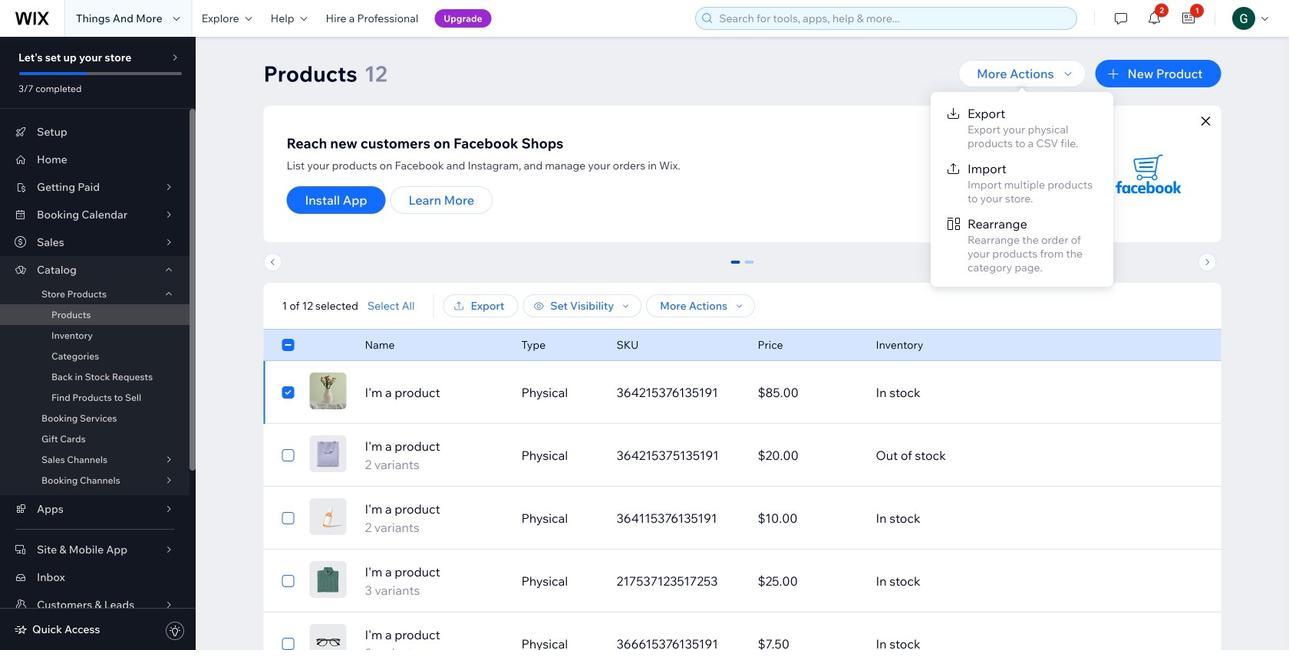 Task type: locate. For each thing, give the bounding box(es) containing it.
sidebar element
[[0, 37, 196, 651]]

None checkbox
[[282, 384, 294, 402], [282, 572, 294, 591], [282, 635, 294, 651], [282, 384, 294, 402], [282, 572, 294, 591], [282, 635, 294, 651]]

reach new customers on facebook shops image
[[1098, 124, 1198, 224]]

None checkbox
[[282, 336, 294, 355], [282, 447, 294, 465], [282, 510, 294, 528], [282, 336, 294, 355], [282, 447, 294, 465], [282, 510, 294, 528]]

menu
[[931, 100, 1113, 279]]



Task type: describe. For each thing, give the bounding box(es) containing it.
Search for tools, apps, help & more... field
[[715, 8, 1072, 29]]



Task type: vqa. For each thing, say whether or not it's contained in the screenshot.
Sidebar "element"
yes



